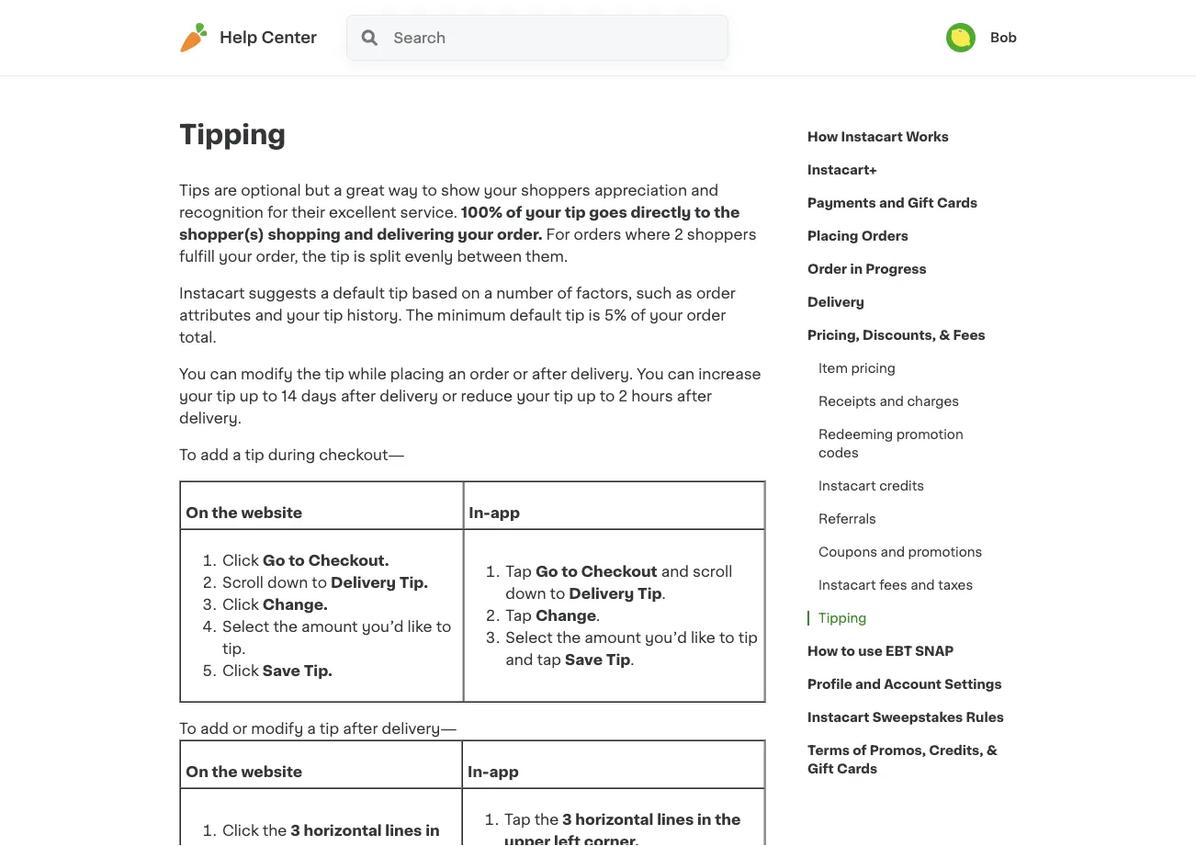 Task type: locate. For each thing, give the bounding box(es) containing it.
0 vertical spatial gift
[[908, 197, 934, 210]]

and up the fees
[[881, 546, 905, 559]]

2 horizontal spatial .
[[662, 586, 666, 601]]

delivery down checkout.
[[331, 575, 396, 590]]

change
[[536, 608, 597, 623]]

instacart down coupons
[[819, 579, 876, 592]]

credits,
[[929, 745, 984, 757]]

redeeming
[[819, 428, 894, 441]]

1 horizontal spatial delivery
[[569, 586, 634, 601]]

amount up save tip .
[[585, 631, 641, 645]]

of inside the 100% of your tip goes directly to the shopper
[[506, 205, 522, 220]]

0 vertical spatial default
[[333, 286, 385, 301]]

2 click from the top
[[222, 597, 259, 612]]

how instacart works link
[[808, 120, 949, 153]]

help
[[220, 30, 258, 45]]

of up 'order.'
[[506, 205, 522, 220]]

how
[[808, 131, 838, 143], [808, 645, 838, 658]]

can down total.
[[210, 367, 237, 381]]

1 horizontal spatial amount
[[585, 631, 641, 645]]

1 horizontal spatial tip.
[[400, 575, 428, 590]]

0 vertical spatial modify
[[241, 367, 293, 381]]

2 vertical spatial tap
[[505, 813, 531, 827]]

0 horizontal spatial 3
[[291, 824, 300, 838]]

and inside and scroll down to
[[662, 564, 689, 579]]

select
[[222, 619, 270, 634], [506, 631, 553, 645]]

is inside instacart suggests a default tip based on a number of factors, such as order attributes and your tip history. the minimum default tip is 5% of your order total.
[[589, 308, 601, 323]]

on the website up scroll
[[186, 506, 303, 520]]

upper down tap the
[[505, 835, 551, 847]]

down
[[268, 575, 308, 590], [506, 586, 546, 601]]

your up '100%'
[[484, 183, 517, 198]]

0 horizontal spatial corner.
[[331, 846, 387, 847]]

tip inside the 100% of your tip goes directly to the shopper
[[565, 205, 586, 220]]

& left the fees
[[940, 329, 951, 342]]

instacart sweepstakes rules link
[[808, 701, 1005, 734]]

0 vertical spatial shoppers
[[521, 183, 591, 198]]

like
[[408, 619, 433, 634], [691, 631, 716, 645]]

profile and account settings link
[[808, 668, 1002, 701]]

click for click the
[[222, 824, 259, 838]]

and down pricing
[[880, 395, 904, 408]]

down up change. on the left bottom of the page
[[268, 575, 308, 590]]

the inside select the amount you'd like to tip. click save tip.
[[273, 619, 298, 634]]

select up tip.
[[222, 619, 270, 634]]

website up click the
[[241, 765, 303, 779]]

down up tap change .
[[506, 586, 546, 601]]

you'd inside select the amount you'd like to tip. click save tip.
[[362, 619, 404, 634]]

in for tap the
[[698, 813, 712, 827]]

1 horizontal spatial up
[[577, 389, 596, 404]]

1 horizontal spatial &
[[987, 745, 998, 757]]

is inside for orders where 2 shoppers fulfill your order, the tip is split evenly between them.
[[354, 249, 366, 264]]

order up reduce in the left of the page
[[470, 367, 509, 381]]

0 vertical spatial in-app
[[469, 506, 520, 520]]

or down the "an"
[[442, 389, 457, 404]]

0 horizontal spatial tip
[[606, 653, 631, 667]]

change.
[[263, 597, 328, 612]]

0 horizontal spatial you'd
[[362, 619, 404, 634]]

during
[[268, 448, 315, 462]]

you up hours
[[637, 367, 664, 381]]

gift up orders
[[908, 197, 934, 210]]

receipts and charges
[[819, 395, 960, 408]]

instacart up attributes
[[179, 286, 245, 301]]

for
[[546, 227, 570, 242]]

0 horizontal spatial delivery
[[331, 575, 396, 590]]

0 horizontal spatial 3 horizontal lines in the upper left corner.
[[222, 824, 440, 847]]

suggests
[[249, 286, 317, 301]]

up
[[240, 389, 259, 404], [577, 389, 596, 404]]

like for select the amount you'd like to tip. click save tip.
[[408, 619, 433, 634]]

you inside or after delivery. you can increase your tip up to 14 days after delivery or reduce your tip up to 2 hours after delivery.
[[637, 367, 664, 381]]

0 horizontal spatial like
[[408, 619, 433, 634]]

credits
[[880, 480, 925, 493]]

2 horizontal spatial in
[[851, 263, 863, 276]]

after down the increase
[[677, 389, 712, 404]]

instacart for instacart suggests a default tip based on a number of factors, such as order attributes and your tip history. the minimum default tip is 5% of your order total.
[[179, 286, 245, 301]]

2 how from the top
[[808, 645, 838, 658]]

2 up from the left
[[577, 389, 596, 404]]

1 to from the top
[[179, 448, 197, 462]]

is left split
[[354, 249, 366, 264]]

0 horizontal spatial up
[[240, 389, 259, 404]]

promos,
[[870, 745, 926, 757]]

to add a tip during checkout—
[[179, 448, 405, 462]]

to for to add or modify a tip after delivery—
[[179, 722, 197, 736]]

1 vertical spatial website
[[241, 765, 303, 779]]

and down suggests
[[255, 308, 283, 323]]

1 horizontal spatial 2
[[675, 227, 684, 242]]

0 horizontal spatial in
[[426, 824, 440, 838]]

0 horizontal spatial save
[[263, 664, 300, 678]]

100%
[[461, 205, 503, 220]]

gift inside terms of promos, credits, & gift cards
[[808, 763, 834, 776]]

but
[[305, 183, 330, 198]]

delivery up pricing,
[[808, 296, 865, 309]]

0 vertical spatial tipping
[[179, 122, 286, 148]]

1 horizontal spatial .
[[631, 653, 635, 667]]

1 vertical spatial to
[[179, 722, 197, 736]]

1 horizontal spatial is
[[589, 308, 601, 323]]

left for click the
[[301, 846, 328, 847]]

1 vertical spatial shoppers
[[687, 227, 757, 242]]

is left 5%
[[589, 308, 601, 323]]

2 add from the top
[[200, 722, 229, 736]]

2 inside or after delivery. you can increase your tip up to 14 days after delivery or reduce your tip up to 2 hours after delivery.
[[619, 389, 628, 404]]

1 vertical spatial add
[[200, 722, 229, 736]]

0 horizontal spatial upper
[[252, 846, 298, 847]]

0 horizontal spatial shoppers
[[521, 183, 591, 198]]

such
[[636, 286, 672, 301]]

order down as at the right of page
[[687, 308, 726, 323]]

0 horizontal spatial go
[[263, 553, 285, 568]]

horizontal right tap the
[[576, 813, 654, 827]]

amount for tap
[[585, 631, 641, 645]]

tap the
[[505, 813, 559, 827]]

the inside for orders where 2 shoppers fulfill your order, the tip is split evenly between them.
[[302, 249, 327, 264]]

1 click from the top
[[222, 553, 259, 568]]

tipping up are
[[179, 122, 286, 148]]

1 horizontal spatial horizontal
[[576, 813, 654, 827]]

and up the directly
[[691, 183, 719, 198]]

1 horizontal spatial down
[[506, 586, 546, 601]]

2 to from the top
[[179, 722, 197, 736]]

1 horizontal spatial shoppers
[[687, 227, 757, 242]]

tip for delivery
[[638, 586, 662, 601]]

tip.
[[400, 575, 428, 590], [304, 664, 333, 678]]

1 horizontal spatial you
[[637, 367, 664, 381]]

your down suggests
[[287, 308, 320, 323]]

snap
[[916, 645, 954, 658]]

terms of promos, credits, & gift cards link
[[808, 734, 1017, 786]]

and inside tips are optional but a great way to show your shoppers appreciation and recognition for their excellent service.
[[691, 183, 719, 198]]

2 left hours
[[619, 389, 628, 404]]

profile and account settings
[[808, 678, 1002, 691]]

0 horizontal spatial cards
[[837, 763, 878, 776]]

3 horizontal lines in the upper left corner.
[[505, 813, 741, 847], [222, 824, 440, 847]]

directly
[[631, 205, 691, 220]]

1 vertical spatial on the website
[[186, 765, 303, 779]]

a down select the amount you'd like to tip. click save tip.
[[307, 722, 316, 736]]

amount down change. on the left bottom of the page
[[302, 619, 358, 634]]

instacart+ link
[[808, 153, 878, 187]]

instacart up referrals at the right bottom of the page
[[819, 480, 876, 493]]

tip down delivery tip .
[[606, 653, 631, 667]]

are
[[214, 183, 237, 198]]

order in progress
[[808, 263, 927, 276]]

click change.
[[222, 597, 328, 612]]

shoppers up the for
[[521, 183, 591, 198]]

2 vertical spatial or
[[232, 722, 247, 736]]

to
[[422, 183, 437, 198], [695, 205, 711, 220], [262, 389, 278, 404], [600, 389, 615, 404], [289, 553, 305, 568], [562, 564, 578, 579], [312, 575, 327, 590], [550, 586, 565, 601], [436, 619, 452, 634], [720, 631, 735, 645], [841, 645, 856, 658]]

default down number
[[510, 308, 562, 323]]

save down click change.
[[263, 664, 300, 678]]

1 horizontal spatial like
[[691, 631, 716, 645]]

you'd down delivery tip .
[[645, 631, 687, 645]]

2 horizontal spatial or
[[513, 367, 528, 381]]

delivery. up hours
[[571, 367, 633, 381]]

horizontal for tap the
[[576, 813, 654, 827]]

& down rules
[[987, 745, 998, 757]]

add
[[200, 448, 229, 462], [200, 722, 229, 736]]

number
[[497, 286, 554, 301]]

amount inside select the amount you'd like to tip and tap
[[585, 631, 641, 645]]

0 vertical spatial order
[[697, 286, 736, 301]]

help center link
[[179, 23, 317, 52]]

1 vertical spatial tip
[[606, 653, 631, 667]]

0 vertical spatial cards
[[937, 197, 978, 210]]

2 vertical spatial .
[[631, 653, 635, 667]]

instacart for instacart sweepstakes rules
[[808, 711, 870, 724]]

of right 5%
[[631, 308, 646, 323]]

0 vertical spatial tip
[[638, 586, 662, 601]]

cards inside terms of promos, credits, & gift cards
[[837, 763, 878, 776]]

shoppers inside tips are optional but a great way to show your shoppers appreciation and recognition for their excellent service.
[[521, 183, 591, 198]]

0 horizontal spatial .
[[597, 608, 600, 623]]

your down (s)
[[219, 249, 252, 264]]

to inside select the amount you'd like to tip. click save tip.
[[436, 619, 452, 634]]

website
[[241, 506, 303, 520], [241, 765, 303, 779]]

referrals link
[[808, 503, 888, 536]]

3 right click the
[[291, 824, 300, 838]]

0 vertical spatial tap
[[506, 564, 532, 579]]

based
[[412, 286, 458, 301]]

1 horizontal spatial upper
[[505, 835, 551, 847]]

1 horizontal spatial lines
[[657, 813, 694, 827]]

to for to add a tip during checkout—
[[179, 448, 197, 462]]

tap for tap the
[[505, 813, 531, 827]]

your up the for
[[526, 205, 562, 220]]

1 vertical spatial tipping
[[819, 612, 867, 625]]

2 down the directly
[[675, 227, 684, 242]]

2 you from the left
[[637, 367, 664, 381]]

like inside select the amount you'd like to tip and tap
[[691, 631, 716, 645]]

3 horizontal lines in the upper left corner. for tap the
[[505, 813, 741, 847]]

amount inside select the amount you'd like to tip. click save tip.
[[302, 619, 358, 634]]

add left during
[[200, 448, 229, 462]]

save right tap
[[565, 653, 603, 667]]

charges
[[908, 395, 960, 408]]

1 vertical spatial &
[[987, 745, 998, 757]]

14
[[281, 389, 297, 404]]

user avatar image
[[947, 23, 976, 52]]

3 click from the top
[[222, 664, 259, 678]]

0 vertical spatial 2
[[675, 227, 684, 242]]

add down tip.
[[200, 722, 229, 736]]

1 vertical spatial tip.
[[304, 664, 333, 678]]

instacart fees and taxes
[[819, 579, 974, 592]]

2 website from the top
[[241, 765, 303, 779]]

gift
[[908, 197, 934, 210], [808, 763, 834, 776]]

item pricing
[[819, 362, 896, 375]]

0 horizontal spatial lines
[[385, 824, 422, 838]]

of right terms
[[853, 745, 867, 757]]

corner. for tap the
[[584, 835, 640, 847]]

0 vertical spatial delivery.
[[571, 367, 633, 381]]

can up hours
[[668, 367, 695, 381]]

shopper
[[179, 227, 244, 242]]

a right but
[[334, 183, 342, 198]]

up left 14
[[240, 389, 259, 404]]

amount for save
[[302, 619, 358, 634]]

account
[[884, 678, 942, 691]]

upper down click the
[[252, 846, 298, 847]]

center
[[261, 30, 317, 45]]

1 horizontal spatial corner.
[[584, 835, 640, 847]]

select inside select the amount you'd like to tip. click save tip.
[[222, 619, 270, 634]]

0 vertical spatial in-
[[469, 506, 491, 520]]

0 vertical spatial to
[[179, 448, 197, 462]]

go for tap
[[536, 564, 558, 579]]

and up orders
[[880, 197, 905, 210]]

instacart down 'profile'
[[808, 711, 870, 724]]

the inside select the amount you'd like to tip and tap
[[557, 631, 581, 645]]

order in progress link
[[808, 253, 927, 286]]

you can modify the tip while placing an order
[[179, 367, 513, 381]]

click
[[222, 553, 259, 568], [222, 597, 259, 612], [222, 664, 259, 678], [222, 824, 259, 838]]

instacart credits link
[[808, 470, 936, 503]]

0 vertical spatial how
[[808, 131, 838, 143]]

and down use
[[856, 678, 881, 691]]

0 horizontal spatial delivery.
[[179, 411, 242, 426]]

tip. inside select the amount you'd like to tip. click save tip.
[[304, 664, 333, 678]]

1 horizontal spatial 3 horizontal lines in the upper left corner.
[[505, 813, 741, 847]]

0 horizontal spatial gift
[[808, 763, 834, 776]]

and left scroll
[[662, 564, 689, 579]]

your inside tips are optional but a great way to show your shoppers appreciation and recognition for their excellent service.
[[484, 183, 517, 198]]

2 can from the left
[[668, 367, 695, 381]]

0 vertical spatial tip.
[[400, 575, 428, 590]]

0 horizontal spatial horizontal
[[304, 824, 382, 838]]

. for save tip .
[[631, 653, 635, 667]]

1 horizontal spatial you'd
[[645, 631, 687, 645]]

delivery down checkout
[[569, 586, 634, 601]]

click for click go to checkout.
[[222, 553, 259, 568]]

0 vertical spatial .
[[662, 586, 666, 601]]

item
[[819, 362, 848, 375]]

and left tap
[[506, 653, 534, 667]]

appreciation
[[595, 183, 688, 198]]

0 vertical spatial on the website
[[186, 506, 303, 520]]

tipping up use
[[819, 612, 867, 625]]

your inside for orders where 2 shoppers fulfill your order, the tip is split evenly between them.
[[219, 249, 252, 264]]

rules
[[966, 711, 1005, 724]]

1 vertical spatial app
[[489, 765, 519, 779]]

1 you from the left
[[179, 367, 206, 381]]

how for how instacart works
[[808, 131, 838, 143]]

on the website up click the
[[186, 765, 303, 779]]

1 vertical spatial is
[[589, 308, 601, 323]]

gift down terms
[[808, 763, 834, 776]]

default up history.
[[333, 286, 385, 301]]

for orders where 2 shoppers fulfill your order, the tip is split evenly between them.
[[179, 227, 757, 264]]

order.
[[497, 227, 543, 242]]

4 click from the top
[[222, 824, 259, 838]]

coupons and promotions
[[819, 546, 983, 559]]

0 horizontal spatial amount
[[302, 619, 358, 634]]

bob link
[[947, 23, 1017, 52]]

.
[[662, 586, 666, 601], [597, 608, 600, 623], [631, 653, 635, 667]]

how to use ebt snap
[[808, 645, 954, 658]]

go up tap change .
[[536, 564, 558, 579]]

& inside terms of promos, credits, & gift cards
[[987, 745, 998, 757]]

how up instacart+ link
[[808, 131, 838, 143]]

0 horizontal spatial tip.
[[304, 664, 333, 678]]

3 right tap the
[[562, 813, 572, 827]]

and scroll down to
[[506, 564, 733, 601]]

1 horizontal spatial select
[[506, 631, 553, 645]]

website up click go to checkout.
[[241, 506, 303, 520]]

attributes
[[179, 308, 251, 323]]

or right the "an"
[[513, 367, 528, 381]]

how up 'profile'
[[808, 645, 838, 658]]

1 how from the top
[[808, 131, 838, 143]]

is
[[354, 249, 366, 264], [589, 308, 601, 323]]

on
[[186, 506, 209, 520], [186, 765, 209, 779]]

tips
[[179, 183, 210, 198]]

tip down checkout
[[638, 586, 662, 601]]

1 add from the top
[[200, 448, 229, 462]]

1 horizontal spatial gift
[[908, 197, 934, 210]]

shoppers down the directly
[[687, 227, 757, 242]]

delivery. down total.
[[179, 411, 242, 426]]

you down total.
[[179, 367, 206, 381]]

1 vertical spatial how
[[808, 645, 838, 658]]

upper for tap
[[505, 835, 551, 847]]

show
[[441, 183, 480, 198]]

or down tip.
[[232, 722, 247, 736]]

cards down terms
[[837, 763, 878, 776]]

delivery.
[[571, 367, 633, 381], [179, 411, 242, 426]]

up left hours
[[577, 389, 596, 404]]

0 horizontal spatial 2
[[619, 389, 628, 404]]

add for or
[[200, 722, 229, 736]]

1 vertical spatial modify
[[251, 722, 304, 736]]

select up tap
[[506, 631, 553, 645]]

horizontal right click the
[[304, 824, 382, 838]]

your down total.
[[179, 389, 213, 404]]

1 horizontal spatial delivery.
[[571, 367, 633, 381]]

Search search field
[[392, 16, 728, 60]]

left for tap the
[[554, 835, 581, 847]]

goes
[[589, 205, 628, 220]]

2 horizontal spatial delivery
[[808, 296, 865, 309]]

1 vertical spatial default
[[510, 308, 562, 323]]

cards down works
[[937, 197, 978, 210]]

0 vertical spatial is
[[354, 249, 366, 264]]

&
[[940, 329, 951, 342], [987, 745, 998, 757]]

1 horizontal spatial tipping
[[819, 612, 867, 625]]

in-app
[[469, 506, 520, 520], [468, 765, 519, 779]]

pricing
[[852, 362, 896, 375]]

1 vertical spatial .
[[597, 608, 600, 623]]

instacart inside instacart suggests a default tip based on a number of factors, such as order attributes and your tip history. the minimum default tip is 5% of your order total.
[[179, 286, 245, 301]]

after
[[532, 367, 567, 381], [341, 389, 376, 404], [677, 389, 712, 404], [343, 722, 378, 736]]

pricing, discounts, & fees link
[[808, 319, 986, 352]]

like inside select the amount you'd like to tip. click save tip.
[[408, 619, 433, 634]]

1 horizontal spatial go
[[536, 564, 558, 579]]

delivery for delivery tip .
[[569, 586, 634, 601]]

as
[[676, 286, 693, 301]]

1 horizontal spatial in
[[698, 813, 712, 827]]

select inside select the amount you'd like to tip and tap
[[506, 631, 553, 645]]

1 vertical spatial cards
[[837, 763, 878, 776]]

cards
[[937, 197, 978, 210], [837, 763, 878, 776]]

the inside the 100% of your tip goes directly to the shopper
[[714, 205, 740, 220]]

1 horizontal spatial left
[[554, 835, 581, 847]]

you'd down scroll down to delivery tip.
[[362, 619, 404, 634]]

go up scroll
[[263, 553, 285, 568]]

your
[[484, 183, 517, 198], [526, 205, 562, 220], [458, 227, 494, 242], [219, 249, 252, 264], [287, 308, 320, 323], [650, 308, 683, 323], [179, 389, 213, 404], [517, 389, 550, 404]]

order right as at the right of page
[[697, 286, 736, 301]]

you'd inside select the amount you'd like to tip and tap
[[645, 631, 687, 645]]

instacart for instacart credits
[[819, 480, 876, 493]]

payments and gift cards link
[[808, 187, 978, 220]]



Task type: describe. For each thing, give the bounding box(es) containing it.
promotion
[[897, 428, 964, 441]]

pricing,
[[808, 329, 860, 342]]

you'd for select the amount you'd like to tip. click save tip.
[[362, 619, 404, 634]]

like for select the amount you'd like to tip and tap
[[691, 631, 716, 645]]

after down while
[[341, 389, 376, 404]]

down inside and scroll down to
[[506, 586, 546, 601]]

instacart image
[[179, 23, 209, 52]]

0 vertical spatial &
[[940, 329, 951, 342]]

1 can from the left
[[210, 367, 237, 381]]

item pricing link
[[808, 352, 907, 385]]

1 on from the top
[[186, 506, 209, 520]]

a left during
[[232, 448, 241, 462]]

tipping link
[[808, 602, 878, 635]]

tap go to checkout
[[506, 564, 658, 579]]

lines for tap the
[[657, 813, 694, 827]]

tap
[[537, 653, 562, 667]]

while
[[348, 367, 387, 381]]

after left delivery—
[[343, 722, 378, 736]]

their
[[292, 205, 325, 220]]

in for click the
[[426, 824, 440, 838]]

great
[[346, 183, 385, 198]]

and down the excellent at the left top of the page
[[344, 227, 374, 242]]

shopping
[[268, 227, 341, 242]]

3 for click the
[[291, 824, 300, 838]]

your down such
[[650, 308, 683, 323]]

tip for save
[[606, 653, 631, 667]]

how for how to use ebt snap
[[808, 645, 838, 658]]

them.
[[526, 249, 568, 264]]

reduce
[[461, 389, 513, 404]]

select for select the amount you'd like to tip. click save tip.
[[222, 619, 270, 634]]

tip inside for orders where 2 shoppers fulfill your order, the tip is split evenly between them.
[[330, 249, 350, 264]]

recognition
[[179, 205, 264, 220]]

1 up from the left
[[240, 389, 259, 404]]

minimum
[[437, 308, 506, 323]]

placing orders
[[808, 230, 909, 243]]

delivery link
[[808, 286, 865, 319]]

1 on the website from the top
[[186, 506, 303, 520]]

terms
[[808, 745, 850, 757]]

to add or modify a tip after delivery—
[[179, 722, 458, 736]]

placing
[[390, 367, 445, 381]]

2 inside for orders where 2 shoppers fulfill your order, the tip is split evenly between them.
[[675, 227, 684, 242]]

of left factors,
[[557, 286, 573, 301]]

terms of promos, credits, & gift cards
[[808, 745, 998, 776]]

on
[[462, 286, 480, 301]]

select for select the amount you'd like to tip and tap
[[506, 631, 553, 645]]

instacart suggests a default tip based on a number of factors, such as order attributes and your tip history. the minimum default tip is 5% of your order total.
[[179, 286, 736, 345]]

1 vertical spatial order
[[687, 308, 726, 323]]

scroll down to delivery tip.
[[222, 575, 428, 590]]

evenly
[[405, 249, 453, 264]]

1 website from the top
[[241, 506, 303, 520]]

ebt
[[886, 645, 913, 658]]

go for click
[[263, 553, 285, 568]]

and inside select the amount you'd like to tip and tap
[[506, 653, 534, 667]]

to inside the 100% of your tip goes directly to the shopper
[[695, 205, 711, 220]]

corner. for click the
[[331, 846, 387, 847]]

. for tap change .
[[597, 608, 600, 623]]

coupons
[[819, 546, 878, 559]]

click go to checkout.
[[222, 553, 389, 568]]

1 horizontal spatial cards
[[937, 197, 978, 210]]

discounts,
[[863, 329, 937, 342]]

shoppers inside for orders where 2 shoppers fulfill your order, the tip is split evenly between them.
[[687, 227, 757, 242]]

to inside and scroll down to
[[550, 586, 565, 601]]

redeeming promotion codes
[[819, 428, 964, 460]]

0 vertical spatial or
[[513, 367, 528, 381]]

2 vertical spatial order
[[470, 367, 509, 381]]

1 vertical spatial delivery.
[[179, 411, 242, 426]]

upper for click
[[252, 846, 298, 847]]

tips are optional but a great way to show your shoppers appreciation and recognition for their excellent service.
[[179, 183, 719, 220]]

tap for tap go to checkout
[[506, 564, 532, 579]]

your inside the 100% of your tip goes directly to the shopper
[[526, 205, 562, 220]]

a inside tips are optional but a great way to show your shoppers appreciation and recognition for their excellent service.
[[334, 183, 342, 198]]

way
[[389, 183, 418, 198]]

. for delivery tip .
[[662, 586, 666, 601]]

between
[[457, 249, 522, 264]]

sweepstakes
[[873, 711, 963, 724]]

scroll
[[693, 564, 733, 579]]

coupons and promotions link
[[808, 536, 994, 569]]

0 horizontal spatial default
[[333, 286, 385, 301]]

0 vertical spatial app
[[491, 506, 520, 520]]

add for a
[[200, 448, 229, 462]]

delivery tip .
[[569, 586, 666, 601]]

1 horizontal spatial default
[[510, 308, 562, 323]]

the
[[406, 308, 434, 323]]

(s)
[[244, 227, 264, 242]]

help center
[[220, 30, 317, 45]]

to inside tips are optional but a great way to show your shoppers appreciation and recognition for their excellent service.
[[422, 183, 437, 198]]

tap change .
[[506, 608, 600, 623]]

factors,
[[576, 286, 633, 301]]

instacart up instacart+ link
[[841, 131, 903, 143]]

instacart credits
[[819, 480, 925, 493]]

split
[[370, 249, 401, 264]]

checkout—
[[319, 448, 405, 462]]

1 vertical spatial in-
[[468, 765, 489, 779]]

tip.
[[222, 642, 246, 656]]

increase
[[699, 367, 762, 381]]

and right the fees
[[911, 579, 935, 592]]

lines for click the
[[385, 824, 422, 838]]

0 horizontal spatial down
[[268, 575, 308, 590]]

2 on the website from the top
[[186, 765, 303, 779]]

days
[[301, 389, 337, 404]]

1 vertical spatial or
[[442, 389, 457, 404]]

delivering
[[377, 227, 455, 242]]

click for click change.
[[222, 597, 259, 612]]

for
[[267, 205, 288, 220]]

settings
[[945, 678, 1002, 691]]

you'd for select the amount you'd like to tip and tap
[[645, 631, 687, 645]]

referrals
[[819, 513, 877, 526]]

save inside select the amount you'd like to tip. click save tip.
[[263, 664, 300, 678]]

to inside select the amount you'd like to tip and tap
[[720, 631, 735, 645]]

your down '100%'
[[458, 227, 494, 242]]

save tip .
[[565, 653, 635, 667]]

(s) shopping and delivering your order.
[[244, 227, 546, 242]]

3 for tap the
[[562, 813, 572, 827]]

receipts
[[819, 395, 877, 408]]

orders
[[862, 230, 909, 243]]

pricing, discounts, & fees
[[808, 329, 986, 342]]

a right on
[[484, 286, 493, 301]]

select the amount you'd like to tip and tap
[[506, 631, 758, 667]]

1 vertical spatial in-app
[[468, 765, 519, 779]]

and inside instacart suggests a default tip based on a number of factors, such as order attributes and your tip history. the minimum default tip is 5% of your order total.
[[255, 308, 283, 323]]

horizontal for click the
[[304, 824, 382, 838]]

checkout.
[[308, 553, 389, 568]]

tip inside select the amount you'd like to tip and tap
[[739, 631, 758, 645]]

optional
[[241, 183, 301, 198]]

a right suggests
[[321, 286, 329, 301]]

2 on from the top
[[186, 765, 209, 779]]

works
[[906, 131, 949, 143]]

0 horizontal spatial tipping
[[179, 122, 286, 148]]

of inside terms of promos, credits, & gift cards
[[853, 745, 867, 757]]

or after delivery. you can increase your tip up to 14 days after delivery or reduce your tip up to 2 hours after delivery.
[[179, 367, 762, 426]]

0 horizontal spatial or
[[232, 722, 247, 736]]

total.
[[179, 330, 217, 345]]

after down number
[[532, 367, 567, 381]]

payments
[[808, 197, 877, 210]]

tap for tap change .
[[506, 608, 532, 623]]

instacart for instacart fees and taxes
[[819, 579, 876, 592]]

use
[[859, 645, 883, 658]]

select the amount you'd like to tip. click save tip.
[[222, 619, 452, 678]]

taxes
[[939, 579, 974, 592]]

can inside or after delivery. you can increase your tip up to 14 days after delivery or reduce your tip up to 2 hours after delivery.
[[668, 367, 695, 381]]

instacart sweepstakes rules
[[808, 711, 1005, 724]]

3 horizontal lines in the upper left corner. for click the
[[222, 824, 440, 847]]

fees
[[954, 329, 986, 342]]

delivery for delivery
[[808, 296, 865, 309]]

your right reduce in the left of the page
[[517, 389, 550, 404]]

bob
[[991, 31, 1017, 44]]

click inside select the amount you'd like to tip. click save tip.
[[222, 664, 259, 678]]

1 horizontal spatial save
[[565, 653, 603, 667]]



Task type: vqa. For each thing, say whether or not it's contained in the screenshot.
leftmost Gift
yes



